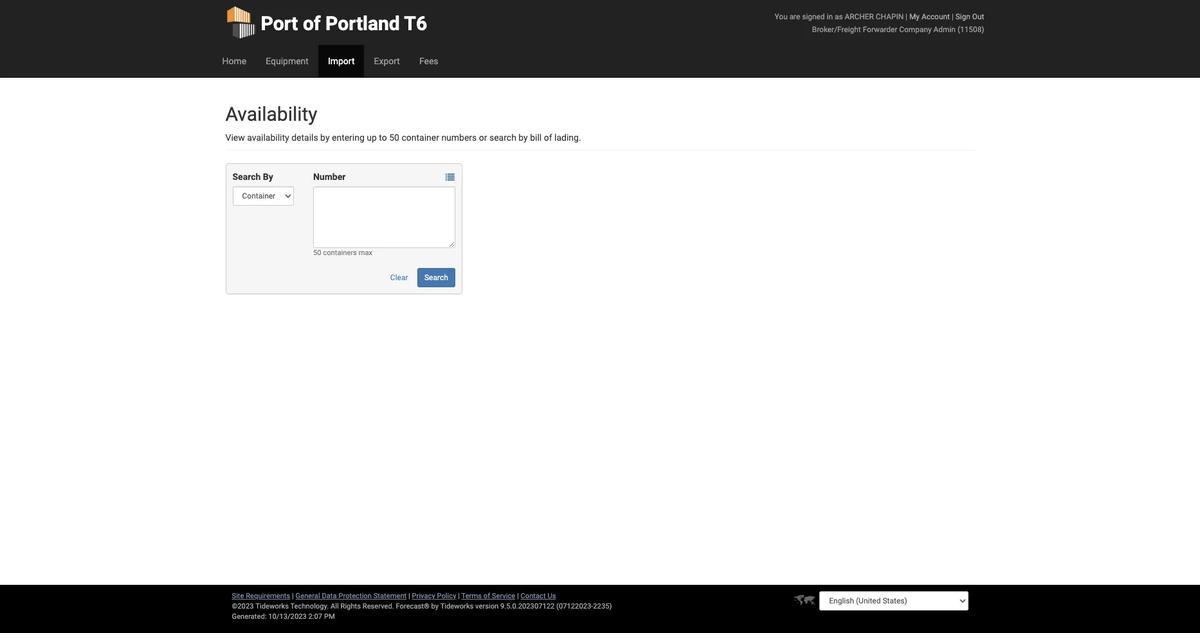 Task type: vqa. For each thing, say whether or not it's contained in the screenshot.
max at left top
yes



Task type: locate. For each thing, give the bounding box(es) containing it.
50 left containers on the top left
[[313, 249, 321, 257]]

by down privacy policy link
[[431, 603, 439, 611]]

1 vertical spatial search
[[424, 273, 448, 282]]

my
[[909, 12, 920, 21]]

2 horizontal spatial of
[[544, 132, 552, 143]]

contact us link
[[521, 592, 556, 601]]

details
[[291, 132, 318, 143]]

equipment button
[[256, 45, 318, 77]]

number
[[313, 172, 346, 182]]

version
[[475, 603, 499, 611]]

you
[[775, 12, 788, 21]]

0 horizontal spatial search
[[232, 172, 261, 182]]

portland
[[325, 12, 400, 35]]

availability
[[247, 132, 289, 143]]

1 horizontal spatial 50
[[389, 132, 399, 143]]

are
[[790, 12, 800, 21]]

(07122023-
[[556, 603, 593, 611]]

©2023 tideworks
[[232, 603, 289, 611]]

account
[[922, 12, 950, 21]]

admin
[[934, 25, 956, 34]]

import
[[328, 56, 355, 66]]

1 horizontal spatial by
[[431, 603, 439, 611]]

port of portland t6
[[261, 12, 427, 35]]

(11508)
[[958, 25, 984, 34]]

0 vertical spatial 50
[[389, 132, 399, 143]]

search
[[232, 172, 261, 182], [424, 273, 448, 282]]

by left bill
[[519, 132, 528, 143]]

by inside site requirements | general data protection statement | privacy policy | terms of service | contact us ©2023 tideworks technology. all rights reserved. forecast® by tideworks version 9.5.0.202307122 (07122023-2235) generated: 10/13/2023 2:07 pm
[[431, 603, 439, 611]]

of right bill
[[544, 132, 552, 143]]

1 vertical spatial 50
[[313, 249, 321, 257]]

fees
[[419, 56, 438, 66]]

0 vertical spatial search
[[232, 172, 261, 182]]

fees button
[[410, 45, 448, 77]]

1 vertical spatial of
[[544, 132, 552, 143]]

containers
[[323, 249, 357, 257]]

2:07
[[308, 613, 322, 621]]

tideworks
[[440, 603, 474, 611]]

protection
[[339, 592, 372, 601]]

forecast®
[[396, 603, 429, 611]]

1 horizontal spatial search
[[424, 273, 448, 282]]

0 horizontal spatial of
[[303, 12, 321, 35]]

availability
[[225, 103, 317, 125]]

1 horizontal spatial of
[[483, 592, 490, 601]]

0 horizontal spatial 50
[[313, 249, 321, 257]]

0 vertical spatial of
[[303, 12, 321, 35]]

max
[[359, 249, 372, 257]]

|
[[906, 12, 907, 21], [952, 12, 954, 21], [292, 592, 294, 601], [408, 592, 410, 601], [458, 592, 460, 601], [517, 592, 519, 601]]

2 vertical spatial of
[[483, 592, 490, 601]]

site
[[232, 592, 244, 601]]

terms of service link
[[461, 592, 515, 601]]

lading.
[[554, 132, 581, 143]]

by right details
[[320, 132, 330, 143]]

port of portland t6 link
[[225, 0, 427, 45]]

in
[[827, 12, 833, 21]]

of right port
[[303, 12, 321, 35]]

service
[[492, 592, 515, 601]]

2 horizontal spatial by
[[519, 132, 528, 143]]

50
[[389, 132, 399, 143], [313, 249, 321, 257]]

rights
[[341, 603, 361, 611]]

t6
[[404, 12, 427, 35]]

my account link
[[909, 12, 950, 21]]

| up 9.5.0.202307122
[[517, 592, 519, 601]]

signed
[[802, 12, 825, 21]]

search inside "button"
[[424, 273, 448, 282]]

export button
[[364, 45, 410, 77]]

of
[[303, 12, 321, 35], [544, 132, 552, 143], [483, 592, 490, 601]]

out
[[972, 12, 984, 21]]

search right clear button
[[424, 273, 448, 282]]

pm
[[324, 613, 335, 621]]

sign out link
[[956, 12, 984, 21]]

10/13/2023
[[268, 613, 307, 621]]

of up version at the bottom of the page
[[483, 592, 490, 601]]

by
[[320, 132, 330, 143], [519, 132, 528, 143], [431, 603, 439, 611]]

container
[[402, 132, 439, 143]]

0 horizontal spatial by
[[320, 132, 330, 143]]

50 right to
[[389, 132, 399, 143]]

as
[[835, 12, 843, 21]]

search left by
[[232, 172, 261, 182]]

all
[[331, 603, 339, 611]]

home
[[222, 56, 246, 66]]

technology.
[[290, 603, 329, 611]]

of inside site requirements | general data protection statement | privacy policy | terms of service | contact us ©2023 tideworks technology. all rights reserved. forecast® by tideworks version 9.5.0.202307122 (07122023-2235) generated: 10/13/2023 2:07 pm
[[483, 592, 490, 601]]

terms
[[461, 592, 482, 601]]



Task type: describe. For each thing, give the bounding box(es) containing it.
search button
[[417, 268, 455, 287]]

view
[[225, 132, 245, 143]]

search by
[[232, 172, 273, 182]]

view availability details by entering up to 50 container numbers or search by bill of lading.
[[225, 132, 581, 143]]

contact
[[521, 592, 546, 601]]

50 containers max
[[313, 249, 372, 257]]

privacy policy link
[[412, 592, 456, 601]]

equipment
[[266, 56, 309, 66]]

data
[[322, 592, 337, 601]]

9.5.0.202307122
[[500, 603, 555, 611]]

| up the "tideworks"
[[458, 592, 460, 601]]

forwarder
[[863, 25, 897, 34]]

site requirements | general data protection statement | privacy policy | terms of service | contact us ©2023 tideworks technology. all rights reserved. forecast® by tideworks version 9.5.0.202307122 (07122023-2235) generated: 10/13/2023 2:07 pm
[[232, 592, 612, 621]]

generated:
[[232, 613, 267, 621]]

port
[[261, 12, 298, 35]]

| left sign
[[952, 12, 954, 21]]

Number text field
[[313, 187, 455, 248]]

up
[[367, 132, 377, 143]]

| left my
[[906, 12, 907, 21]]

entering
[[332, 132, 365, 143]]

bill
[[530, 132, 542, 143]]

clear
[[390, 273, 408, 282]]

by
[[263, 172, 273, 182]]

you are signed in as archer chapin | my account | sign out broker/freight forwarder company admin (11508)
[[775, 12, 984, 34]]

company
[[899, 25, 932, 34]]

us
[[548, 592, 556, 601]]

archer
[[845, 12, 874, 21]]

search
[[489, 132, 516, 143]]

sign
[[956, 12, 970, 21]]

general data protection statement link
[[296, 592, 407, 601]]

| left general
[[292, 592, 294, 601]]

statement
[[373, 592, 407, 601]]

privacy
[[412, 592, 435, 601]]

2235)
[[593, 603, 612, 611]]

clear button
[[383, 268, 415, 287]]

policy
[[437, 592, 456, 601]]

requirements
[[246, 592, 290, 601]]

show list image
[[446, 173, 455, 182]]

search for search
[[424, 273, 448, 282]]

numbers
[[441, 132, 477, 143]]

search for search by
[[232, 172, 261, 182]]

home button
[[213, 45, 256, 77]]

reserved.
[[363, 603, 394, 611]]

chapin
[[876, 12, 904, 21]]

export
[[374, 56, 400, 66]]

to
[[379, 132, 387, 143]]

general
[[296, 592, 320, 601]]

| up the 'forecast®'
[[408, 592, 410, 601]]

or
[[479, 132, 487, 143]]

import button
[[318, 45, 364, 77]]

site requirements link
[[232, 592, 290, 601]]

broker/freight
[[812, 25, 861, 34]]



